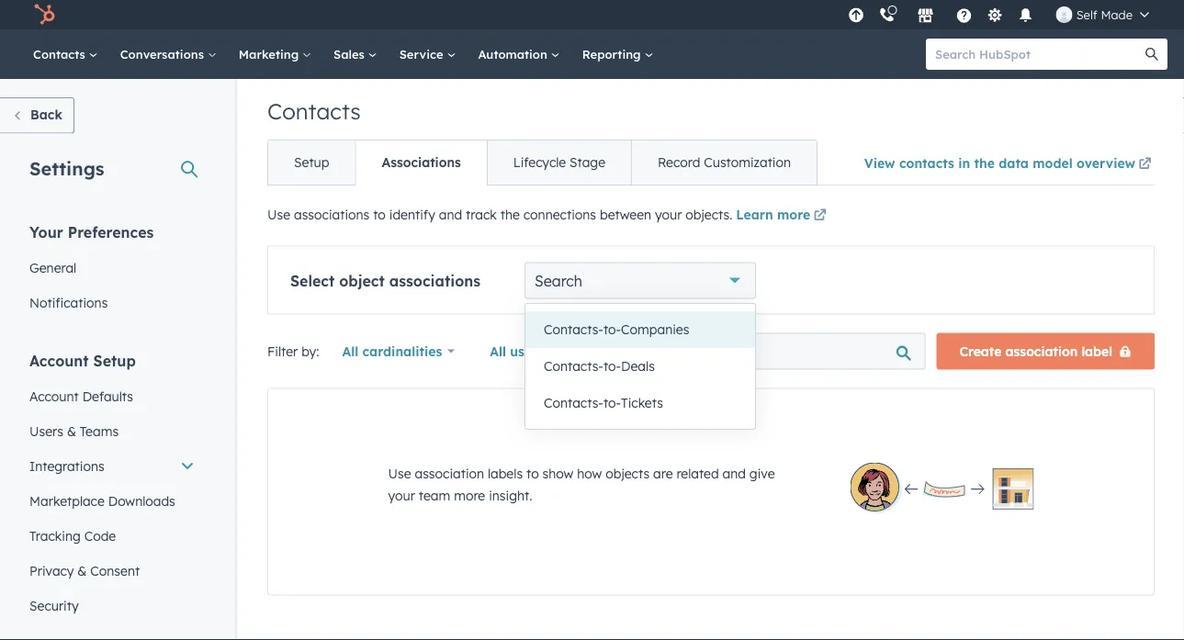 Task type: describe. For each thing, give the bounding box(es) containing it.
record
[[658, 154, 701, 170]]

your preferences element
[[18, 222, 206, 320]]

search button
[[1137, 39, 1168, 70]]

security link
[[18, 589, 206, 624]]

tracking
[[29, 528, 81, 544]]

select
[[290, 272, 335, 290]]

1 horizontal spatial your
[[655, 207, 682, 223]]

conversations
[[120, 46, 207, 62]]

all cardinalities
[[342, 343, 442, 359]]

& for privacy
[[77, 563, 87, 579]]

Search HubSpot search field
[[926, 39, 1151, 70]]

lifecycle stage link
[[487, 141, 631, 185]]

0 horizontal spatial the
[[501, 207, 520, 223]]

account setup
[[29, 352, 136, 370]]

between
[[600, 207, 652, 223]]

associations link
[[355, 141, 487, 185]]

marketing link
[[228, 29, 323, 79]]

all users button
[[478, 333, 569, 370]]

notifications image
[[1018, 8, 1034, 25]]

marketing
[[239, 46, 302, 62]]

settings
[[29, 157, 104, 180]]

account defaults
[[29, 388, 133, 404]]

overview
[[1077, 155, 1136, 171]]

show
[[543, 465, 574, 482]]

use association labels to show how objects are related and give your team more insight.
[[388, 465, 775, 504]]

link opens in a new window image
[[814, 210, 827, 223]]

users
[[510, 343, 544, 359]]

object
[[339, 272, 385, 290]]

team
[[419, 488, 451, 504]]

tracking code
[[29, 528, 116, 544]]

settings link
[[984, 5, 1007, 24]]

back link
[[0, 97, 74, 134]]

general
[[29, 260, 76, 276]]

create association label button
[[937, 333, 1155, 370]]

sales
[[334, 46, 368, 62]]

notifications link
[[18, 285, 206, 320]]

upgrade link
[[845, 5, 868, 24]]

account setup element
[[18, 351, 206, 624]]

account for account defaults
[[29, 388, 79, 404]]

service
[[399, 46, 447, 62]]

marketplaces image
[[918, 8, 934, 25]]

tickets
[[621, 395, 663, 411]]

integrations
[[29, 458, 104, 474]]

privacy & consent
[[29, 563, 140, 579]]

contacts- for contacts-to-companies
[[544, 322, 604, 338]]

contacts-to-tickets
[[544, 395, 663, 411]]

users & teams link
[[18, 414, 206, 449]]

all for all cardinalities
[[342, 343, 359, 359]]

self
[[1077, 7, 1098, 22]]

sales link
[[323, 29, 388, 79]]

your inside use association labels to show how objects are related and give your team more insight.
[[388, 488, 415, 504]]

related
[[677, 465, 719, 482]]

list box containing contacts-to-companies
[[526, 304, 755, 429]]

filter by:
[[267, 343, 319, 359]]

contacts-to-companies button
[[526, 312, 755, 348]]

associations
[[382, 154, 461, 170]]

and inside use association labels to show how objects are related and give your team more insight.
[[723, 465, 746, 482]]

navigation containing setup
[[267, 140, 818, 186]]

preferences
[[68, 223, 154, 241]]

Search labels search field
[[650, 333, 926, 370]]

account for account setup
[[29, 352, 89, 370]]

code
[[84, 528, 116, 544]]

use for use association labels to show how objects are related and give your team more insight.
[[388, 465, 411, 482]]

use for use associations to identify and track the connections between your objects.
[[267, 207, 290, 223]]

account defaults link
[[18, 379, 206, 414]]

track
[[466, 207, 497, 223]]

select object associations
[[290, 272, 481, 290]]

0 horizontal spatial to
[[373, 207, 386, 223]]

automation
[[478, 46, 551, 62]]

companies
[[621, 322, 690, 338]]

view contacts in the data model overview
[[865, 155, 1136, 171]]

filter
[[267, 343, 298, 359]]

model
[[1033, 155, 1073, 171]]

1 horizontal spatial contacts
[[267, 97, 361, 125]]

0 vertical spatial associations
[[294, 207, 370, 223]]

learn more link
[[736, 205, 830, 227]]

privacy & consent link
[[18, 554, 206, 589]]

search
[[535, 272, 583, 290]]

more inside use association labels to show how objects are related and give your team more insight.
[[454, 488, 485, 504]]

create
[[960, 343, 1002, 359]]

contacts- for contacts-to-deals
[[544, 358, 604, 374]]

upgrade image
[[848, 8, 865, 24]]

objects
[[606, 465, 650, 482]]

all for all users
[[490, 343, 506, 359]]

service link
[[388, 29, 467, 79]]

setup link
[[268, 141, 355, 185]]

association for use
[[415, 465, 484, 482]]



Task type: locate. For each thing, give the bounding box(es) containing it.
defaults
[[82, 388, 133, 404]]

help image
[[956, 8, 973, 25]]

contacts- for contacts-to-tickets
[[544, 395, 604, 411]]

contacts down hubspot link
[[33, 46, 89, 62]]

search image
[[1146, 48, 1159, 61]]

1 horizontal spatial associations
[[389, 272, 481, 290]]

0 vertical spatial account
[[29, 352, 89, 370]]

contacts-to-companies
[[544, 322, 690, 338]]

1 horizontal spatial all
[[490, 343, 506, 359]]

all
[[342, 343, 359, 359], [490, 343, 506, 359]]

use
[[267, 207, 290, 223], [388, 465, 411, 482]]

to- inside button
[[604, 322, 621, 338]]

contacts- inside button
[[544, 322, 604, 338]]

downloads
[[108, 493, 175, 509]]

made
[[1101, 7, 1133, 22]]

calling icon button
[[872, 3, 903, 27]]

privacy
[[29, 563, 74, 579]]

contacts- up contacts-to-tickets
[[544, 358, 604, 374]]

cardinalities
[[363, 343, 442, 359]]

the right the in
[[975, 155, 995, 171]]

self made button
[[1046, 0, 1161, 29]]

1 vertical spatial contacts-
[[544, 358, 604, 374]]

record customization link
[[631, 141, 817, 185]]

1 vertical spatial setup
[[93, 352, 136, 370]]

1 contacts- from the top
[[544, 322, 604, 338]]

all right by:
[[342, 343, 359, 359]]

the
[[975, 155, 995, 171], [501, 207, 520, 223]]

association inside button
[[1006, 343, 1078, 359]]

1 horizontal spatial to
[[527, 465, 539, 482]]

0 vertical spatial your
[[655, 207, 682, 223]]

general link
[[18, 250, 206, 285]]

0 vertical spatial and
[[439, 207, 462, 223]]

0 vertical spatial &
[[67, 423, 76, 439]]

connections
[[524, 207, 596, 223]]

contacts up setup link
[[267, 97, 361, 125]]

insight.
[[489, 488, 532, 504]]

2 all from the left
[[490, 343, 506, 359]]

setup inside navigation
[[294, 154, 329, 170]]

0 horizontal spatial contacts
[[33, 46, 89, 62]]

and left track
[[439, 207, 462, 223]]

objects.
[[686, 207, 733, 223]]

1 horizontal spatial &
[[77, 563, 87, 579]]

integrations button
[[18, 449, 206, 484]]

1 horizontal spatial association
[[1006, 343, 1078, 359]]

back
[[30, 107, 62, 123]]

in
[[959, 155, 971, 171]]

0 horizontal spatial more
[[454, 488, 485, 504]]

more right team
[[454, 488, 485, 504]]

reporting
[[582, 46, 645, 62]]

your left objects.
[[655, 207, 682, 223]]

use inside use association labels to show how objects are related and give your team more insight.
[[388, 465, 411, 482]]

1 horizontal spatial and
[[723, 465, 746, 482]]

lifecycle stage
[[513, 154, 606, 170]]

customization
[[704, 154, 791, 170]]

0 vertical spatial setup
[[294, 154, 329, 170]]

1 vertical spatial and
[[723, 465, 746, 482]]

contacts-to-deals button
[[526, 348, 755, 385]]

1 vertical spatial more
[[454, 488, 485, 504]]

to- for companies
[[604, 322, 621, 338]]

0 vertical spatial contacts-
[[544, 322, 604, 338]]

2 to- from the top
[[604, 358, 621, 374]]

your
[[655, 207, 682, 223], [388, 488, 415, 504]]

marketplaces button
[[907, 0, 945, 29]]

deals
[[621, 358, 655, 374]]

security
[[29, 598, 79, 614]]

0 vertical spatial the
[[975, 155, 995, 171]]

contacts-to-deals
[[544, 358, 655, 374]]

how
[[577, 465, 602, 482]]

identify
[[389, 207, 435, 223]]

1 vertical spatial &
[[77, 563, 87, 579]]

record customization
[[658, 154, 791, 170]]

0 vertical spatial to
[[373, 207, 386, 223]]

learn
[[736, 207, 773, 223]]

associations
[[294, 207, 370, 223], [389, 272, 481, 290]]

& right "users"
[[67, 423, 76, 439]]

1 vertical spatial account
[[29, 388, 79, 404]]

1 all from the left
[[342, 343, 359, 359]]

contacts-to-tickets button
[[526, 385, 755, 422]]

0 horizontal spatial associations
[[294, 207, 370, 223]]

0 vertical spatial association
[[1006, 343, 1078, 359]]

0 horizontal spatial use
[[267, 207, 290, 223]]

&
[[67, 423, 76, 439], [77, 563, 87, 579]]

to-
[[604, 322, 621, 338], [604, 358, 621, 374], [604, 395, 621, 411]]

help button
[[949, 0, 980, 29]]

are
[[653, 465, 673, 482]]

association up team
[[415, 465, 484, 482]]

to- for deals
[[604, 358, 621, 374]]

learn more
[[736, 207, 811, 223]]

conversations link
[[109, 29, 228, 79]]

0 horizontal spatial all
[[342, 343, 359, 359]]

calling icon image
[[879, 7, 896, 24]]

more left link opens in a new window image
[[777, 207, 811, 223]]

your
[[29, 223, 63, 241]]

to inside use association labels to show how objects are related and give your team more insight.
[[527, 465, 539, 482]]

to- for tickets
[[604, 395, 621, 411]]

lifecycle
[[513, 154, 566, 170]]

& for users
[[67, 423, 76, 439]]

more
[[777, 207, 811, 223], [454, 488, 485, 504]]

view
[[865, 155, 896, 171]]

self made menu
[[843, 0, 1162, 29]]

0 horizontal spatial your
[[388, 488, 415, 504]]

account up account defaults
[[29, 352, 89, 370]]

more inside the learn more link
[[777, 207, 811, 223]]

0 vertical spatial contacts
[[33, 46, 89, 62]]

to- up contacts-to-deals
[[604, 322, 621, 338]]

to
[[373, 207, 386, 223], [527, 465, 539, 482]]

use associations to identify and track the connections between your objects.
[[267, 207, 736, 223]]

label
[[1082, 343, 1113, 359]]

to- down contacts-to-companies
[[604, 358, 621, 374]]

& right "privacy"
[[77, 563, 87, 579]]

navigation
[[267, 140, 818, 186]]

contacts
[[900, 155, 955, 171]]

association for create
[[1006, 343, 1078, 359]]

users & teams
[[29, 423, 119, 439]]

contacts-
[[544, 322, 604, 338], [544, 358, 604, 374], [544, 395, 604, 411]]

contacts
[[33, 46, 89, 62], [267, 97, 361, 125]]

0 horizontal spatial setup
[[93, 352, 136, 370]]

view contacts in the data model overview link
[[865, 143, 1155, 185]]

1 vertical spatial your
[[388, 488, 415, 504]]

1 horizontal spatial use
[[388, 465, 411, 482]]

association left label
[[1006, 343, 1078, 359]]

and left give
[[723, 465, 746, 482]]

notifications
[[29, 295, 108, 311]]

marketplace downloads
[[29, 493, 175, 509]]

the right track
[[501, 207, 520, 223]]

1 account from the top
[[29, 352, 89, 370]]

teams
[[80, 423, 119, 439]]

association
[[1006, 343, 1078, 359], [415, 465, 484, 482]]

0 vertical spatial to-
[[604, 322, 621, 338]]

to- down contacts-to-deals
[[604, 395, 621, 411]]

3 contacts- from the top
[[544, 395, 604, 411]]

1 vertical spatial use
[[388, 465, 411, 482]]

create association label
[[960, 343, 1113, 359]]

ruby anderson image
[[1057, 6, 1073, 23]]

contacts- up contacts-to-deals
[[544, 322, 604, 338]]

2 contacts- from the top
[[544, 358, 604, 374]]

0 horizontal spatial association
[[415, 465, 484, 482]]

0 vertical spatial more
[[777, 207, 811, 223]]

tracking code link
[[18, 519, 206, 554]]

automation link
[[467, 29, 571, 79]]

3 to- from the top
[[604, 395, 621, 411]]

labels
[[488, 465, 523, 482]]

contacts- down contacts-to-deals
[[544, 395, 604, 411]]

to left show
[[527, 465, 539, 482]]

settings image
[[987, 8, 1004, 24]]

users
[[29, 423, 63, 439]]

1 to- from the top
[[604, 322, 621, 338]]

2 vertical spatial to-
[[604, 395, 621, 411]]

1 vertical spatial to-
[[604, 358, 621, 374]]

1 vertical spatial association
[[415, 465, 484, 482]]

0 horizontal spatial &
[[67, 423, 76, 439]]

2 account from the top
[[29, 388, 79, 404]]

1 horizontal spatial the
[[975, 155, 995, 171]]

your left team
[[388, 488, 415, 504]]

2 vertical spatial contacts-
[[544, 395, 604, 411]]

link opens in a new window image
[[1139, 153, 1152, 176], [1139, 158, 1152, 171], [814, 205, 827, 227]]

the inside "link"
[[975, 155, 995, 171]]

hubspot image
[[33, 4, 55, 26]]

stage
[[570, 154, 606, 170]]

by:
[[302, 343, 319, 359]]

0 vertical spatial use
[[267, 207, 290, 223]]

1 horizontal spatial setup
[[294, 154, 329, 170]]

association inside use association labels to show how objects are related and give your team more insight.
[[415, 465, 484, 482]]

self made
[[1077, 7, 1133, 22]]

1 vertical spatial associations
[[389, 272, 481, 290]]

account up "users"
[[29, 388, 79, 404]]

contacts link
[[22, 29, 109, 79]]

search button
[[525, 262, 756, 299]]

reporting link
[[571, 29, 665, 79]]

list box
[[526, 304, 755, 429]]

hubspot link
[[22, 4, 69, 26]]

associations down setup link
[[294, 207, 370, 223]]

to left identify
[[373, 207, 386, 223]]

data
[[999, 155, 1029, 171]]

marketplace downloads link
[[18, 484, 206, 519]]

0 horizontal spatial and
[[439, 207, 462, 223]]

marketplace
[[29, 493, 105, 509]]

give
[[750, 465, 775, 482]]

1 vertical spatial to
[[527, 465, 539, 482]]

all left users
[[490, 343, 506, 359]]

1 vertical spatial the
[[501, 207, 520, 223]]

associations down identify
[[389, 272, 481, 290]]

1 vertical spatial contacts
[[267, 97, 361, 125]]

1 horizontal spatial more
[[777, 207, 811, 223]]



Task type: vqa. For each thing, say whether or not it's contained in the screenshot.
the Account Defaults link
yes



